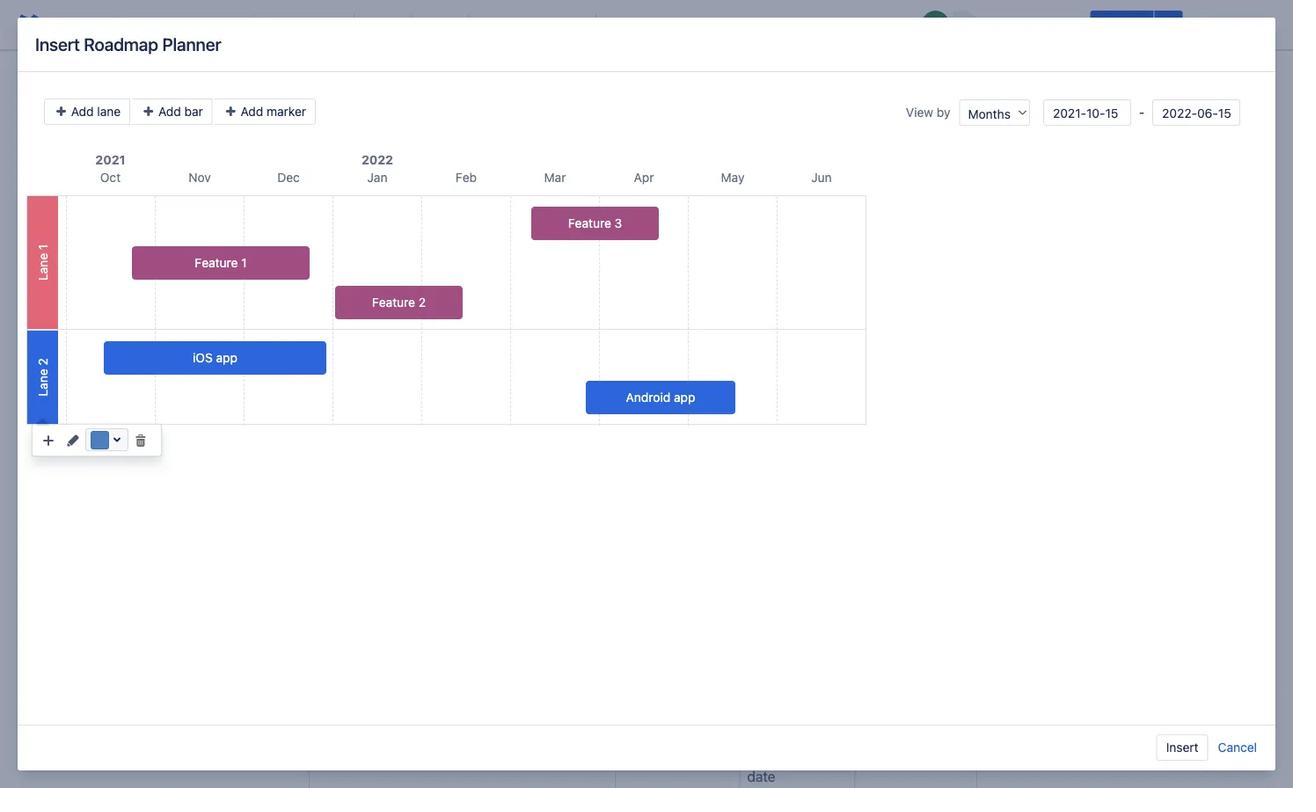 Task type: vqa. For each thing, say whether or not it's contained in the screenshot.
normal text
no



Task type: locate. For each thing, give the bounding box(es) containing it.
feature 3
[[568, 216, 623, 231]]

1 horizontal spatial small image
[[66, 434, 80, 448]]

confluence image
[[14, 11, 42, 39]]

bar
[[184, 104, 203, 119]]

bullet list ⌘⇧8 image
[[480, 14, 501, 35]]

by
[[937, 105, 951, 120]]

app right android
[[674, 390, 696, 405]]

planner
[[162, 34, 221, 55]]

2022 jan
[[362, 153, 393, 185]]

1 vertical spatial app
[[674, 390, 696, 405]]

marker
[[267, 104, 306, 119]]

insert
[[35, 34, 80, 55], [1167, 741, 1199, 755]]

bold ⌘b image
[[266, 14, 287, 35]]

1 vertical spatial 2
[[35, 359, 50, 366]]

1
[[35, 245, 50, 250], [241, 256, 247, 270]]

add image, video, or file image
[[664, 14, 685, 35]]

1 horizontal spatial add
[[158, 104, 181, 119]]

small image left small image
[[66, 434, 80, 448]]

2021
[[95, 153, 126, 167]]

1 vertical spatial 1
[[241, 256, 247, 270]]

nov
[[189, 170, 211, 185]]

lane 1
[[35, 245, 50, 281]]

2 horizontal spatial add
[[241, 104, 263, 119]]

insert left cancel
[[1167, 741, 1199, 755]]

2
[[419, 295, 426, 310], [35, 359, 50, 366]]

1 lane from the top
[[35, 253, 50, 281]]

app for android app
[[674, 390, 696, 405]]

0 horizontal spatial feature
[[195, 256, 238, 270]]

lane
[[35, 253, 50, 281], [35, 369, 50, 397]]

add for lane
[[71, 104, 94, 119]]

2 add from the left
[[158, 104, 181, 119]]

indent tab image
[[564, 14, 585, 35]]

numbered list ⌘⇧7 image
[[508, 14, 529, 35]]

1 horizontal spatial 2
[[419, 295, 426, 310]]

0 vertical spatial 1
[[35, 245, 50, 250]]

1 horizontal spatial 1
[[241, 256, 247, 270]]

0 horizontal spatial 2
[[35, 359, 50, 366]]

0 horizontal spatial small image
[[41, 434, 55, 448]]

0 vertical spatial insert
[[35, 34, 80, 55]]

small image
[[41, 434, 55, 448], [66, 434, 80, 448]]

1 vertical spatial lane
[[35, 369, 50, 397]]

app right ios
[[216, 351, 238, 365]]

ios
[[193, 351, 213, 365]]

view
[[907, 105, 934, 120]]

1 horizontal spatial app
[[674, 390, 696, 405]]

2022
[[362, 153, 393, 167]]

oct
[[100, 170, 121, 185]]

add marker button
[[215, 99, 316, 125]]

add left marker
[[241, 104, 263, 119]]

roadmap
[[84, 34, 158, 55]]

layouts image
[[776, 14, 797, 35]]

yy-mm-dd text field
[[1044, 99, 1132, 126]]

1 add from the left
[[71, 104, 94, 119]]

0 vertical spatial feature
[[568, 216, 612, 231]]

cancel
[[1219, 741, 1258, 755]]

insert roadmap planner
[[35, 34, 221, 55]]

roadmap planner image
[[316, 112, 337, 133]]

help image
[[21, 743, 42, 764]]

table image
[[748, 14, 769, 35]]

1 vertical spatial feature
[[195, 256, 238, 270]]

yy-mm-dd text field
[[1153, 99, 1241, 126]]

1 vertical spatial insert
[[1167, 741, 1199, 755]]

apr
[[634, 170, 654, 185]]

small image down 'lane 2'
[[41, 434, 55, 448]]

1 horizontal spatial insert
[[1167, 741, 1199, 755]]

android app
[[626, 390, 696, 405]]

action item image
[[607, 14, 628, 35]]

insert inside button
[[1167, 741, 1199, 755]]

add lane button
[[44, 99, 130, 125]]

emoji image
[[720, 14, 741, 35]]

lane 2
[[35, 359, 50, 397]]

italic ⌘i image
[[294, 14, 315, 35]]

3
[[615, 216, 623, 231]]

app
[[216, 351, 238, 365], [674, 390, 696, 405]]

1 horizontal spatial feature
[[372, 295, 415, 310]]

add marker
[[237, 104, 306, 119]]

-
[[1136, 105, 1149, 120]]

insert left redo ⌘⇧z icon
[[35, 34, 80, 55]]

3 add from the left
[[241, 104, 263, 119]]

outdent ⇧tab image
[[536, 14, 557, 35]]

mar
[[544, 170, 566, 185]]

close
[[1198, 17, 1231, 32]]

android
[[626, 390, 671, 405]]

add left "bar"
[[158, 104, 181, 119]]

insert roadmap planner dialog
[[18, 18, 1276, 771]]

0 vertical spatial app
[[216, 351, 238, 365]]

0 horizontal spatial insert
[[35, 34, 80, 55]]

feature
[[568, 216, 612, 231], [195, 256, 238, 270], [372, 295, 415, 310]]

2 horizontal spatial feature
[[568, 216, 612, 231]]

update button
[[1091, 11, 1155, 39]]

adjust update settings image
[[1159, 14, 1180, 35]]

ios app
[[193, 351, 238, 365]]

jun
[[812, 170, 832, 185]]

0 horizontal spatial add
[[71, 104, 94, 119]]

2 vertical spatial feature
[[372, 295, 415, 310]]

no restrictions image
[[1057, 14, 1079, 35]]

0 horizontal spatial app
[[216, 351, 238, 365]]

add inside button
[[158, 104, 181, 119]]

0 vertical spatial lane
[[35, 253, 50, 281]]

0 horizontal spatial 1
[[35, 245, 50, 250]]

feature for feature 1
[[195, 256, 238, 270]]

redo ⌘⇧z image
[[88, 14, 109, 35]]

add
[[71, 104, 94, 119], [158, 104, 181, 119], [241, 104, 263, 119]]

0 vertical spatial 2
[[419, 295, 426, 310]]

2 lane from the top
[[35, 369, 50, 397]]

add left lane
[[71, 104, 94, 119]]



Task type: describe. For each thing, give the bounding box(es) containing it.
undo ⌘z image
[[60, 14, 81, 35]]

1 for lane 1
[[35, 245, 50, 250]]

confluence image
[[14, 11, 42, 39]]

feature for feature 3
[[568, 216, 612, 231]]

feb
[[456, 170, 477, 185]]

insert button
[[1157, 735, 1209, 761]]

lane
[[97, 104, 121, 119]]

update
[[1101, 17, 1144, 32]]

ruby anderson image
[[922, 11, 950, 39]]

mention image
[[692, 14, 713, 35]]

2 for lane 2
[[35, 359, 50, 366]]

feature 1
[[195, 256, 247, 270]]

cancel button
[[1218, 735, 1259, 761]]

small image
[[134, 434, 148, 448]]

1 small image from the left
[[41, 434, 55, 448]]

add lane
[[68, 104, 121, 119]]

2021 oct
[[95, 153, 126, 185]]

dec
[[277, 170, 300, 185]]

lane for ios
[[35, 369, 50, 397]]

add for bar
[[158, 104, 181, 119]]

feature 2
[[372, 295, 426, 310]]

2 for feature 2
[[419, 295, 426, 310]]

feature for feature 2
[[372, 295, 415, 310]]

insert for insert
[[1167, 741, 1199, 755]]

add for marker
[[241, 104, 263, 119]]

may
[[721, 170, 745, 185]]

2 small image from the left
[[66, 434, 80, 448]]

view by
[[907, 105, 951, 120]]

insert for insert roadmap planner
[[35, 34, 80, 55]]

app for ios app
[[216, 351, 238, 365]]

1 for feature 1
[[241, 256, 247, 270]]

add bar
[[155, 104, 203, 119]]

saved
[[869, 17, 904, 32]]

link image
[[636, 14, 657, 35]]

add bar button
[[132, 99, 213, 125]]

close button
[[1187, 11, 1241, 39]]

jan
[[368, 170, 388, 185]]

lane for feature
[[35, 253, 50, 281]]



